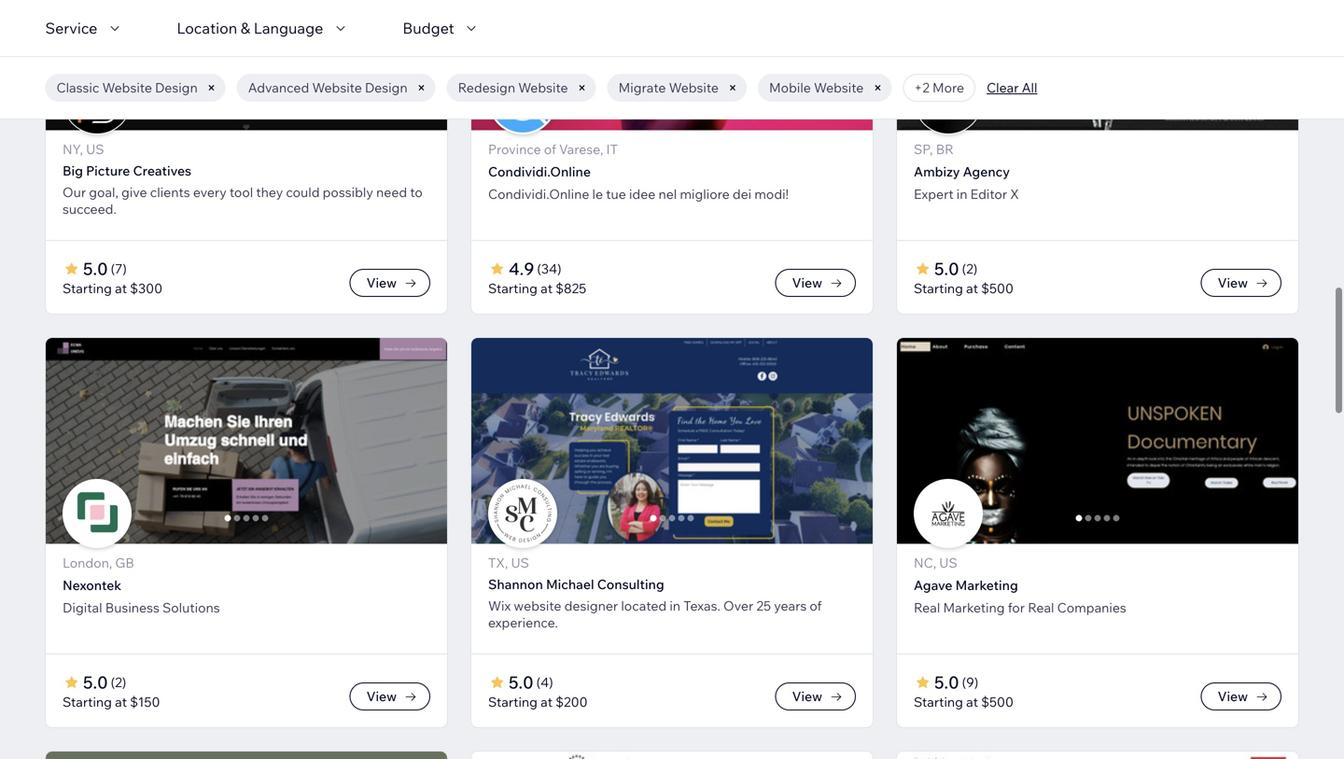 Task type: describe. For each thing, give the bounding box(es) containing it.
picture
[[86, 162, 130, 179]]

keith's frame of mind image
[[46, 0, 447, 130]]

4.9
[[509, 258, 534, 279]]

website for redesign
[[518, 79, 568, 96]]

classic website design
[[56, 79, 198, 96]]

language
[[254, 19, 323, 37]]

tracy edwards image
[[471, 338, 873, 544]]

view link for our goal, give clients every tool they could possibly need to succeed.
[[350, 269, 430, 297]]

agave marketing element
[[496, 337, 1344, 728]]

starting for condividi.online le tue idee nel migliore dei modi!
[[488, 280, 538, 296]]

modi!
[[755, 186, 789, 202]]

view for shannon michael consulting
[[792, 688, 823, 704]]

4
[[541, 674, 549, 690]]

digital
[[63, 599, 102, 616]]

website
[[514, 598, 562, 614]]

true grit creative co image
[[46, 752, 447, 759]]

nel
[[659, 186, 677, 202]]

at for our goal, give clients every tool they could possibly need to succeed.
[[115, 280, 127, 296]]

location
[[177, 19, 237, 37]]

ambizy agency element
[[496, 0, 1344, 315]]

5.0 for nexontek
[[83, 672, 108, 693]]

view for expert in editor x
[[1218, 274, 1248, 291]]

marketing for real
[[943, 599, 1005, 616]]

creatives
[[133, 162, 191, 179]]

varese,
[[559, 141, 603, 157]]

editor
[[971, 186, 1007, 202]]

) for our goal, give clients every tool they could possibly need to succeed.
[[123, 260, 127, 277]]

starting at $150
[[63, 694, 160, 710]]

mobile website
[[769, 79, 864, 96]]

at for agave marketing
[[966, 694, 978, 710]]

2 condividi.online from the top
[[488, 186, 589, 202]]

in inside sp, br ambizy agency expert in editor x
[[957, 186, 968, 202]]

2 real from the left
[[1028, 599, 1055, 616]]

solutions
[[162, 599, 220, 616]]

more
[[933, 79, 965, 96]]

$825
[[556, 280, 586, 296]]

shannon michael consulting image
[[489, 480, 556, 547]]

migliore
[[680, 186, 730, 202]]

unspoken image
[[897, 338, 1299, 544]]

wix website designer located in texas. over 25 years of experience.
[[488, 598, 822, 631]]

( for expert in editor x
[[962, 260, 966, 277]]

nexontek element
[[45, 337, 448, 728]]

x
[[1010, 186, 1019, 202]]

$150
[[130, 694, 160, 710]]

view for nexontek
[[367, 688, 397, 704]]

province
[[488, 141, 541, 157]]

redesign website
[[458, 79, 568, 96]]

website for migrate
[[669, 79, 719, 96]]

london, gb
[[63, 555, 134, 571]]

starting at $300
[[63, 280, 163, 296]]

( for shannon michael consulting
[[536, 674, 541, 690]]

5.0 for expert in editor x
[[935, 258, 959, 279]]

) for nexontek
[[122, 674, 126, 690]]

5.0 ( 9 )
[[935, 672, 979, 693]]

need
[[376, 184, 407, 200]]

service button
[[45, 17, 125, 39]]

2 for $500
[[966, 260, 974, 277]]

us for 5.0 ( 4 )
[[511, 555, 529, 571]]

filter by group
[[45, 74, 1038, 102]]

1 real from the left
[[914, 599, 940, 616]]

big picture creatives element
[[45, 0, 448, 315]]

+2 more
[[914, 79, 965, 96]]

website for mobile
[[814, 79, 864, 96]]

every
[[193, 184, 227, 200]]

location & language button
[[177, 17, 351, 39]]

nc,
[[914, 555, 937, 571]]

big
[[63, 162, 83, 179]]

forum group image
[[471, 752, 873, 759]]

2 for $150
[[115, 674, 122, 690]]

agave marketing image
[[915, 480, 982, 547]]

province of varese, it condividi.online condividi.online le tue idee nel migliore dei modi!
[[488, 141, 789, 202]]

redesign
[[458, 79, 515, 96]]

location & language
[[177, 19, 323, 37]]

advanced
[[248, 79, 309, 96]]

wix
[[488, 598, 511, 614]]

all
[[1022, 79, 1038, 96]]

5.0 for agave marketing
[[935, 672, 959, 693]]

ambizy
[[914, 163, 960, 180]]

5.0 ( 2 ) for $500
[[935, 258, 978, 279]]

they
[[256, 184, 283, 200]]

clear
[[987, 79, 1019, 96]]

view link for expert in editor x
[[1201, 269, 1282, 297]]

our
[[63, 184, 86, 200]]

service
[[45, 19, 97, 37]]

4.9 ( 34 )
[[509, 258, 562, 279]]

nc, us
[[914, 555, 958, 571]]

migrate website
[[619, 79, 719, 96]]

tool
[[230, 184, 253, 200]]

gb
[[115, 555, 134, 571]]

la pasta image
[[897, 0, 1299, 130]]

) for condividi.online le tue idee nel migliore dei modi!
[[557, 260, 562, 277]]

clear all button
[[987, 79, 1038, 96]]

goal,
[[89, 184, 118, 200]]

expert
[[914, 186, 954, 202]]

tue
[[606, 186, 626, 202]]

tx, us
[[488, 555, 529, 571]]

view link for condividi.online le tue idee nel migliore dei modi!
[[775, 269, 856, 297]]

ny, us big picture creatives our goal, give clients every tool they could possibly need to succeed.
[[63, 141, 423, 217]]

michael
[[546, 576, 594, 592]]

clear all
[[987, 79, 1038, 96]]

) for shannon michael consulting
[[549, 674, 553, 690]]

view for condividi.online le tue idee nel migliore dei modi!
[[792, 274, 823, 291]]

texas.
[[684, 598, 721, 614]]



Task type: locate. For each thing, give the bounding box(es) containing it.
( inside 5.0 ( 4 )
[[536, 674, 541, 690]]

of left varese,
[[544, 141, 556, 157]]

9
[[966, 674, 974, 690]]

at inside condividi.online element
[[541, 280, 553, 296]]

budget
[[403, 19, 454, 37]]

us right "nc,"
[[939, 555, 958, 571]]

design
[[155, 79, 198, 96], [365, 79, 408, 96]]

2 website from the left
[[312, 79, 362, 96]]

nexontek
[[63, 577, 122, 593]]

1 $500 from the top
[[981, 280, 1014, 296]]

1 horizontal spatial design
[[365, 79, 408, 96]]

for
[[1008, 599, 1025, 616]]

starting at $825
[[488, 280, 586, 296]]

$500 for 5.0 ( 9 )
[[981, 694, 1014, 710]]

( for our goal, give clients every tool they could possibly need to succeed.
[[111, 260, 115, 277]]

5.0 down expert at the right of the page
[[935, 258, 959, 279]]

website right migrate at top
[[669, 79, 719, 96]]

view inside condividi.online element
[[792, 274, 823, 291]]

br
[[936, 141, 954, 157]]

starting for agave marketing
[[914, 694, 963, 710]]

5.0 inside ambizy agency element
[[935, 258, 959, 279]]

budget button
[[403, 17, 482, 39]]

1 horizontal spatial of
[[810, 598, 822, 614]]

5.0 up starting at $150 at the left bottom
[[83, 672, 108, 693]]

2 up starting at $150 at the left bottom
[[115, 674, 122, 690]]

) inside ambizy agency element
[[974, 260, 978, 277]]

of inside wix website designer located in texas. over 25 years of experience.
[[810, 598, 822, 614]]

real right for
[[1028, 599, 1055, 616]]

london,
[[63, 555, 112, 571]]

zuegel express image
[[46, 338, 447, 544]]

view link inside agave marketing element
[[1201, 682, 1282, 710]]

) up starting at $150 at the left bottom
[[122, 674, 126, 690]]

it
[[606, 141, 618, 157]]

marketing for agave
[[956, 577, 1018, 593]]

view link for nexontek
[[350, 682, 430, 710]]

&
[[241, 19, 250, 37]]

business
[[105, 599, 160, 616]]

advanced website design
[[248, 79, 408, 96]]

) down editor
[[974, 260, 978, 277]]

0 vertical spatial condividi.online
[[488, 163, 591, 180]]

( for agave marketing
[[962, 674, 966, 690]]

starting at $500 for 5.0 ( 9 )
[[914, 694, 1014, 710]]

us
[[86, 141, 104, 157], [511, 555, 529, 571], [939, 555, 958, 571]]

7
[[115, 260, 123, 277]]

( inside ambizy agency element
[[962, 260, 966, 277]]

big picture creatives image
[[63, 66, 131, 134]]

designer
[[564, 598, 618, 614]]

design for advanced website design
[[365, 79, 408, 96]]

view link inside "big picture creatives" element
[[350, 269, 430, 297]]

consulting
[[597, 576, 664, 592]]

view for our goal, give clients every tool they could possibly need to succeed.
[[367, 274, 397, 291]]

view for agave marketing
[[1218, 688, 1248, 704]]

located
[[621, 598, 667, 614]]

) inside 5.0 ( 7 )
[[123, 260, 127, 277]]

condividi.online image
[[471, 0, 873, 130], [489, 66, 556, 134]]

view inside agave marketing element
[[1218, 688, 1248, 704]]

sp, br ambizy agency expert in editor x
[[914, 141, 1019, 202]]

) inside 5.0 ( 9 )
[[974, 674, 979, 690]]

ambizy agency image
[[915, 66, 982, 134]]

at for expert in editor x
[[966, 280, 978, 296]]

) up the $825
[[557, 260, 562, 277]]

1 horizontal spatial 2
[[966, 260, 974, 277]]

5.0 ( 4 )
[[509, 672, 553, 693]]

0 vertical spatial marketing
[[956, 577, 1018, 593]]

shannon michael consulting
[[488, 576, 664, 592]]

0 horizontal spatial us
[[86, 141, 104, 157]]

2 $500 from the top
[[981, 694, 1014, 710]]

5.0 for our goal, give clients every tool they could possibly need to succeed.
[[83, 258, 108, 279]]

starting at $200
[[488, 694, 588, 710]]

5.0 inside "big picture creatives" element
[[83, 258, 108, 279]]

1 vertical spatial of
[[810, 598, 822, 614]]

1 horizontal spatial in
[[957, 186, 968, 202]]

5.0 ( 2 ) inside nexontek element
[[83, 672, 126, 693]]

tx,
[[488, 555, 508, 571]]

starting inside shannon michael consulting element
[[488, 694, 538, 710]]

design down budget
[[365, 79, 408, 96]]

view link inside condividi.online element
[[775, 269, 856, 297]]

digital business solutions
[[63, 599, 220, 616]]

starting at $500 inside agave marketing element
[[914, 694, 1014, 710]]

5.0 inside shannon michael consulting element
[[509, 672, 534, 693]]

years
[[774, 598, 807, 614]]

at for shannon michael consulting
[[541, 694, 553, 710]]

website right advanced
[[312, 79, 362, 96]]

condividi.online element
[[70, 0, 1344, 315]]

starting at $500 inside ambizy agency element
[[914, 280, 1014, 296]]

view inside shannon michael consulting element
[[792, 688, 823, 704]]

1 vertical spatial in
[[670, 598, 681, 614]]

$300
[[130, 280, 163, 296]]

5.0 left 7
[[83, 258, 108, 279]]

0 horizontal spatial real
[[914, 599, 940, 616]]

) down real marketing for real companies
[[974, 674, 979, 690]]

at for nexontek
[[115, 694, 127, 710]]

( for condividi.online le tue idee nel migliore dei modi!
[[537, 260, 541, 277]]

grants for grads image
[[897, 752, 1299, 759]]

1 horizontal spatial real
[[1028, 599, 1055, 616]]

3 website from the left
[[518, 79, 568, 96]]

shannon
[[488, 576, 543, 592]]

5.0 ( 2 ) inside ambizy agency element
[[935, 258, 978, 279]]

marketing down agave marketing
[[943, 599, 1005, 616]]

view link for shannon michael consulting
[[775, 682, 856, 710]]

mobile
[[769, 79, 811, 96]]

starting
[[63, 280, 112, 296], [488, 280, 538, 296], [914, 280, 963, 296], [63, 694, 112, 710], [488, 694, 538, 710], [914, 694, 963, 710]]

0 vertical spatial starting at $500
[[914, 280, 1014, 296]]

$200
[[556, 694, 588, 710]]

dei
[[733, 186, 752, 202]]

2 inside nexontek element
[[115, 674, 122, 690]]

2 horizontal spatial us
[[939, 555, 958, 571]]

sp,
[[914, 141, 933, 157]]

( for nexontek
[[111, 674, 115, 690]]

marketing
[[956, 577, 1018, 593], [943, 599, 1005, 616]]

2
[[966, 260, 974, 277], [115, 674, 122, 690]]

1 condividi.online from the top
[[488, 163, 591, 180]]

over
[[724, 598, 754, 614]]

1 vertical spatial $500
[[981, 694, 1014, 710]]

5.0 ( 7 )
[[83, 258, 127, 279]]

) for agave marketing
[[974, 674, 979, 690]]

1 vertical spatial condividi.online
[[488, 186, 589, 202]]

25
[[757, 598, 771, 614]]

( inside 5.0 ( 7 )
[[111, 260, 115, 277]]

agave
[[914, 577, 953, 593]]

at inside shannon michael consulting element
[[541, 694, 553, 710]]

view link for agave marketing
[[1201, 682, 1282, 710]]

succeed.
[[63, 201, 117, 217]]

le
[[592, 186, 603, 202]]

) up the 'starting at $300'
[[123, 260, 127, 277]]

1 starting at $500 from the top
[[914, 280, 1014, 296]]

at inside "big picture creatives" element
[[115, 280, 127, 296]]

website right classic
[[102, 79, 152, 96]]

2 inside ambizy agency element
[[966, 260, 974, 277]]

design for classic website design
[[155, 79, 198, 96]]

agency
[[963, 163, 1010, 180]]

at
[[115, 280, 127, 296], [541, 280, 553, 296], [966, 280, 978, 296], [115, 694, 127, 710], [541, 694, 553, 710], [966, 694, 978, 710]]

4 website from the left
[[669, 79, 719, 96]]

ny,
[[63, 141, 83, 157]]

in left editor
[[957, 186, 968, 202]]

5.0 left "9"
[[935, 672, 959, 693]]

0 horizontal spatial design
[[155, 79, 198, 96]]

shannon michael consulting element
[[70, 337, 1344, 728]]

view inside "big picture creatives" element
[[367, 274, 397, 291]]

starting for our goal, give clients every tool they could possibly need to succeed.
[[63, 280, 112, 296]]

us inside ny, us big picture creatives our goal, give clients every tool they could possibly need to succeed.
[[86, 141, 104, 157]]

0 vertical spatial $500
[[981, 280, 1014, 296]]

2 design from the left
[[365, 79, 408, 96]]

5.0 left 4
[[509, 672, 534, 693]]

view inside ambizy agency element
[[1218, 274, 1248, 291]]

0 horizontal spatial of
[[544, 141, 556, 157]]

in left texas. on the bottom of page
[[670, 598, 681, 614]]

) for expert in editor x
[[974, 260, 978, 277]]

0 vertical spatial 5.0 ( 2 )
[[935, 258, 978, 279]]

experience.
[[488, 614, 558, 631]]

starting at $500 for 5.0 ( 2 )
[[914, 280, 1014, 296]]

classic
[[56, 79, 99, 96]]

1 horizontal spatial us
[[511, 555, 529, 571]]

at inside ambizy agency element
[[966, 280, 978, 296]]

5 website from the left
[[814, 79, 864, 96]]

us right ny,
[[86, 141, 104, 157]]

5.0 ( 2 ) down expert at the right of the page
[[935, 258, 978, 279]]

+2
[[914, 79, 930, 96]]

view link inside ambizy agency element
[[1201, 269, 1282, 297]]

5.0 inside agave marketing element
[[935, 672, 959, 693]]

1 vertical spatial marketing
[[943, 599, 1005, 616]]

0 horizontal spatial 2
[[115, 674, 122, 690]]

at for condividi.online le tue idee nel migliore dei modi!
[[541, 280, 553, 296]]

5.0 ( 2 )
[[935, 258, 978, 279], [83, 672, 126, 693]]

starting for nexontek
[[63, 694, 112, 710]]

starting for shannon michael consulting
[[488, 694, 538, 710]]

could
[[286, 184, 320, 200]]

starting inside agave marketing element
[[914, 694, 963, 710]]

) inside 5.0 ( 4 )
[[549, 674, 553, 690]]

1 vertical spatial 5.0 ( 2 )
[[83, 672, 126, 693]]

idee
[[629, 186, 656, 202]]

starting inside "big picture creatives" element
[[63, 280, 112, 296]]

(
[[111, 260, 115, 277], [537, 260, 541, 277], [962, 260, 966, 277], [111, 674, 115, 690], [536, 674, 541, 690], [962, 674, 966, 690]]

to
[[410, 184, 423, 200]]

1 horizontal spatial 5.0 ( 2 )
[[935, 258, 978, 279]]

real down agave
[[914, 599, 940, 616]]

starting inside nexontek element
[[63, 694, 112, 710]]

in inside wix website designer located in texas. over 25 years of experience.
[[670, 598, 681, 614]]

design down location
[[155, 79, 198, 96]]

us up shannon
[[511, 555, 529, 571]]

) up starting at $200
[[549, 674, 553, 690]]

us for 5.0 ( 9 )
[[939, 555, 958, 571]]

0 vertical spatial 2
[[966, 260, 974, 277]]

in
[[957, 186, 968, 202], [670, 598, 681, 614]]

at inside agave marketing element
[[966, 694, 978, 710]]

1 design from the left
[[155, 79, 198, 96]]

website right mobile
[[814, 79, 864, 96]]

( inside nexontek element
[[111, 674, 115, 690]]

give
[[121, 184, 147, 200]]

0 vertical spatial of
[[544, 141, 556, 157]]

view link inside shannon michael consulting element
[[775, 682, 856, 710]]

us inside shannon michael consulting element
[[511, 555, 529, 571]]

starting for expert in editor x
[[914, 280, 963, 296]]

5.0 for shannon michael consulting
[[509, 672, 534, 693]]

1 vertical spatial starting at $500
[[914, 694, 1014, 710]]

( inside 5.0 ( 9 )
[[962, 674, 966, 690]]

companies
[[1057, 599, 1127, 616]]

nexontek image
[[63, 480, 131, 547]]

website right redesign
[[518, 79, 568, 96]]

) inside 4.9 ( 34 )
[[557, 260, 562, 277]]

marketing up for
[[956, 577, 1018, 593]]

1 vertical spatial 2
[[115, 674, 122, 690]]

starting inside condividi.online element
[[488, 280, 538, 296]]

5.0 ( 2 ) for $150
[[83, 672, 126, 693]]

2 down editor
[[966, 260, 974, 277]]

real
[[914, 599, 940, 616], [1028, 599, 1055, 616]]

at inside nexontek element
[[115, 694, 127, 710]]

real marketing for real companies
[[914, 599, 1127, 616]]

starting inside ambizy agency element
[[914, 280, 963, 296]]

view inside nexontek element
[[367, 688, 397, 704]]

$500 inside ambizy agency element
[[981, 280, 1014, 296]]

) inside nexontek element
[[122, 674, 126, 690]]

$500 inside agave marketing element
[[981, 694, 1014, 710]]

migrate
[[619, 79, 666, 96]]

0 horizontal spatial 5.0 ( 2 )
[[83, 672, 126, 693]]

1 website from the left
[[102, 79, 152, 96]]

$500 for 5.0 ( 2 )
[[981, 280, 1014, 296]]

possibly
[[323, 184, 373, 200]]

starting at $500
[[914, 280, 1014, 296], [914, 694, 1014, 710]]

website for classic
[[102, 79, 152, 96]]

of inside province of varese, it condividi.online condividi.online le tue idee nel migliore dei modi!
[[544, 141, 556, 157]]

website for advanced
[[312, 79, 362, 96]]

5.0 inside nexontek element
[[83, 672, 108, 693]]

us inside agave marketing element
[[939, 555, 958, 571]]

( inside 4.9 ( 34 )
[[537, 260, 541, 277]]

view link inside nexontek element
[[350, 682, 430, 710]]

agave marketing
[[914, 577, 1018, 593]]

0 vertical spatial in
[[957, 186, 968, 202]]

$500
[[981, 280, 1014, 296], [981, 694, 1014, 710]]

34
[[541, 260, 557, 277]]

2 starting at $500 from the top
[[914, 694, 1014, 710]]

0 horizontal spatial in
[[670, 598, 681, 614]]

of right the years
[[810, 598, 822, 614]]

5.0 ( 2 ) up starting at $150 at the left bottom
[[83, 672, 126, 693]]



Task type: vqa. For each thing, say whether or not it's contained in the screenshot.
need
yes



